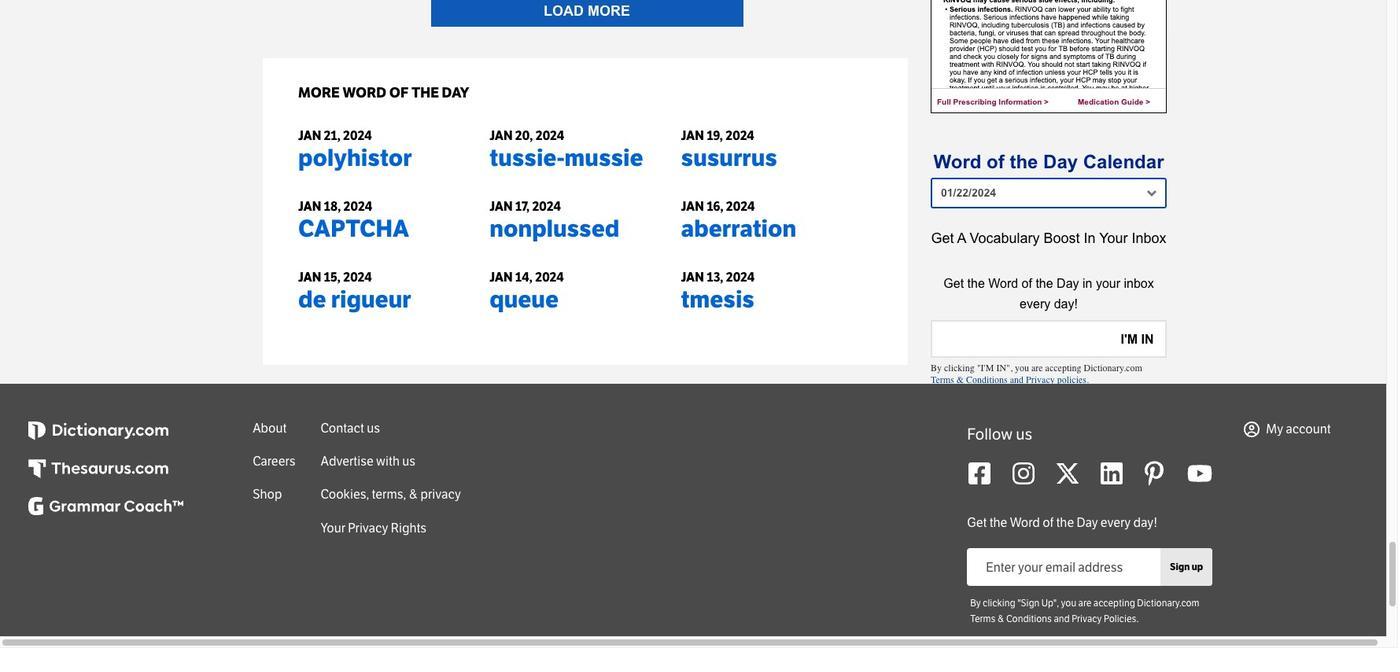 Task type: vqa. For each thing, say whether or not it's contained in the screenshot.
SIGN UP FOR MORE WORD OF THE DAY! link
no



Task type: describe. For each thing, give the bounding box(es) containing it.
0 vertical spatial day
[[1044, 151, 1078, 172]]

vocabulary
[[970, 230, 1040, 246]]

get the word of the day every day!
[[968, 515, 1158, 530]]

rights
[[391, 521, 427, 536]]

Enter your email address text field
[[968, 553, 1161, 582]]

of up vocabulary
[[987, 151, 1005, 172]]

advertise
[[321, 455, 374, 470]]

inbox
[[1124, 277, 1155, 290]]

my account
[[1267, 422, 1332, 437]]

careers link
[[253, 455, 296, 470]]

sign up
[[1171, 562, 1204, 573]]

"sign
[[1018, 598, 1040, 609]]

day
[[442, 84, 470, 102]]

day for every
[[1077, 515, 1099, 530]]

policies.
[[1058, 375, 1089, 386]]

facebook image
[[968, 461, 993, 486]]

14,
[[515, 270, 533, 285]]

by clicking "i'm in", you are accepting dictionary.com terms & conditions and privacy policies.
[[931, 363, 1143, 386]]

sign up button
[[1161, 549, 1213, 587]]

cookies, terms, & privacy
[[321, 488, 461, 503]]

sign
[[1171, 562, 1190, 573]]

jan for tmesis
[[681, 270, 704, 285]]

20,
[[515, 129, 533, 144]]

follow
[[968, 425, 1013, 444]]

cookies,
[[321, 488, 369, 503]]

you for in",
[[1015, 363, 1030, 374]]

a
[[958, 230, 966, 246]]

0 horizontal spatial more
[[298, 84, 340, 102]]

by for by clicking "i'm in", you are accepting dictionary.com terms & conditions and privacy policies.
[[931, 363, 942, 374]]

shop
[[253, 488, 282, 503]]

jan 18, 2024 captcha
[[298, 199, 409, 244]]

shop link
[[253, 488, 282, 503]]

tussie-
[[490, 144, 565, 173]]

aberration
[[681, 215, 797, 244]]

terms & conditions and privacy policies. link
[[931, 375, 1089, 386]]

your privacy rights button
[[321, 521, 427, 537]]

dictionary.com for policies.
[[1084, 363, 1143, 374]]

advertise with us
[[321, 455, 416, 470]]

account
[[1287, 422, 1332, 437]]

twitter image
[[1056, 461, 1081, 486]]

jan 14, 2024 queue
[[490, 270, 564, 314]]

youtube image
[[1188, 461, 1213, 486]]

https://www.thesaurus.com image
[[28, 460, 168, 479]]

contact us link
[[321, 422, 380, 436]]

with
[[376, 455, 400, 470]]

2024 for aberration
[[726, 199, 755, 214]]

jan for nonplussed
[[490, 199, 513, 214]]

your privacy rights
[[321, 521, 427, 536]]

by for by clicking "sign up", you are accepting dictionary.com terms & conditions and privacy policies.
[[971, 598, 981, 609]]

https://www.dictionary.com image
[[28, 422, 168, 441]]

in
[[1083, 277, 1093, 290]]

cookies, terms, & privacy link
[[321, 488, 461, 503]]

terms for by clicking "sign up", you are accepting dictionary.com terms & conditions and privacy policies.
[[971, 614, 996, 625]]

privacy
[[421, 488, 461, 503]]

my account link
[[1245, 422, 1332, 438]]

jan for aberration
[[681, 199, 704, 214]]

word for get the word of the day in your inbox every day!
[[989, 277, 1019, 290]]

in
[[1084, 230, 1096, 246]]

contact
[[321, 422, 364, 436]]

18,
[[324, 199, 341, 214]]

19,
[[707, 129, 723, 144]]

get a vocabulary boost in your inbox
[[932, 230, 1167, 246]]

linkedin image
[[1100, 461, 1125, 486]]

up",
[[1042, 598, 1060, 609]]

in",
[[997, 363, 1013, 374]]

pinterest image
[[1144, 461, 1169, 486]]

2024 for nonplussed
[[532, 199, 561, 214]]

grammarcoach.com image
[[28, 498, 184, 517]]

1 horizontal spatial more
[[588, 3, 631, 19]]

jan 20, 2024 tussie-mussie
[[490, 129, 644, 173]]

dictionary.com for policies.
[[1138, 598, 1200, 609]]

1 horizontal spatial us
[[402, 455, 416, 470]]

"i'm
[[977, 363, 995, 374]]

terms & conditions and privacy policies. link
[[971, 614, 1139, 625]]

of right word
[[390, 84, 409, 102]]

terms for by clicking "i'm in", you are accepting dictionary.com terms & conditions and privacy policies.
[[931, 375, 955, 386]]

calendar
[[1084, 151, 1165, 172]]

0 vertical spatial your
[[1100, 230, 1128, 246]]

jan 17, 2024 nonplussed
[[490, 199, 620, 244]]

privacy inside button
[[348, 521, 388, 536]]

2024 for tussie-
[[536, 129, 565, 144]]

21,
[[324, 129, 341, 144]]

nonplussed
[[490, 215, 620, 244]]

privacy for terms & conditions and privacy policies.
[[1027, 375, 1055, 386]]

2024 for de
[[343, 270, 372, 285]]

15,
[[324, 270, 341, 285]]

my
[[1267, 422, 1284, 437]]

17,
[[515, 199, 530, 214]]

16,
[[707, 199, 724, 214]]



Task type: locate. For each thing, give the bounding box(es) containing it.
jan inside jan 18, 2024 captcha
[[298, 199, 321, 214]]

0 horizontal spatial day!
[[1055, 298, 1078, 311]]

0 horizontal spatial every
[[1020, 298, 1051, 311]]

2 vertical spatial word
[[1010, 515, 1041, 530]]

jan left 14,
[[490, 270, 513, 285]]

dictionary.com up policies.
[[1084, 363, 1143, 374]]

1 horizontal spatial by
[[971, 598, 981, 609]]

your
[[1100, 230, 1128, 246], [321, 521, 346, 536]]

by left "sign on the bottom of page
[[971, 598, 981, 609]]

jan inside jan 15, 2024 de rigueur
[[298, 270, 321, 285]]

1 horizontal spatial terms
[[971, 614, 996, 625]]

2 horizontal spatial us
[[1016, 425, 1033, 444]]

2024 up polyhistor
[[343, 129, 372, 144]]

1 horizontal spatial clicking
[[983, 598, 1016, 609]]

you
[[1015, 363, 1030, 374], [1062, 598, 1077, 609]]

more right load
[[588, 3, 631, 19]]

your inside your privacy rights button
[[321, 521, 346, 536]]

word of the day calendar
[[934, 151, 1165, 172]]

dictionary.com inside by clicking "sign up", you are accepting dictionary.com terms & conditions and privacy policies.
[[1138, 598, 1200, 609]]

1 vertical spatial you
[[1062, 598, 1077, 609]]

are inside by clicking "i'm in", you are accepting dictionary.com terms & conditions and privacy policies.
[[1032, 363, 1043, 374]]

word down 'instagram' image on the bottom of the page
[[1010, 515, 1041, 530]]

advertisement element
[[931, 0, 1167, 113]]

1 horizontal spatial are
[[1079, 598, 1092, 609]]

jan for polyhistor
[[298, 129, 321, 144]]

mussie
[[565, 144, 644, 173]]

accepting
[[1046, 363, 1082, 374], [1094, 598, 1136, 609]]

1 horizontal spatial privacy
[[1027, 375, 1055, 386]]

day left in
[[1057, 277, 1080, 290]]

us right "with"
[[402, 455, 416, 470]]

jan 15, 2024 de rigueur
[[298, 270, 411, 314]]

get down "a"
[[944, 277, 964, 290]]

of
[[390, 84, 409, 102], [987, 151, 1005, 172], [1022, 277, 1033, 290], [1043, 515, 1054, 530]]

1 horizontal spatial day!
[[1134, 515, 1158, 530]]

every
[[1020, 298, 1051, 311], [1101, 515, 1131, 530]]

day
[[1044, 151, 1078, 172], [1057, 277, 1080, 290], [1077, 515, 1099, 530]]

clicking for "i'm
[[945, 363, 975, 374]]

you for up",
[[1062, 598, 1077, 609]]

1 vertical spatial clicking
[[983, 598, 1016, 609]]

2024 inside jan 20, 2024 tussie-mussie
[[536, 129, 565, 144]]

captcha
[[298, 215, 409, 244]]

jan inside jan 20, 2024 tussie-mussie
[[490, 129, 513, 144]]

are for policies.
[[1079, 598, 1092, 609]]

jan inside 'jan 14, 2024 queue'
[[490, 270, 513, 285]]

every down "get a vocabulary boost in your inbox" at the right top of page
[[1020, 298, 1051, 311]]

day!
[[1055, 298, 1078, 311], [1134, 515, 1158, 530]]

jan 16, 2024 aberration
[[681, 199, 797, 244]]

privacy inside by clicking "i'm in", you are accepting dictionary.com terms & conditions and privacy policies.
[[1027, 375, 1055, 386]]

word down vocabulary
[[989, 277, 1019, 290]]

2 horizontal spatial &
[[998, 614, 1005, 625]]

jan inside jan 17, 2024 nonplussed
[[490, 199, 513, 214]]

get for get the word of the day every day!
[[968, 515, 987, 530]]

privacy for terms & conditions and privacy policies.
[[1072, 614, 1102, 625]]

accepting for policies.
[[1094, 598, 1136, 609]]

day! down "pinterest" image
[[1134, 515, 1158, 530]]

more word of the day
[[298, 84, 470, 102]]

0 vertical spatial by
[[931, 363, 942, 374]]

us
[[367, 422, 380, 436], [1016, 425, 1033, 444], [402, 455, 416, 470]]

are
[[1032, 363, 1043, 374], [1079, 598, 1092, 609]]

2024
[[343, 129, 372, 144], [536, 129, 565, 144], [726, 129, 755, 144], [344, 199, 372, 214], [532, 199, 561, 214], [726, 199, 755, 214], [343, 270, 372, 285], [535, 270, 564, 285], [726, 270, 755, 285]]

2024 inside jan 18, 2024 captcha
[[344, 199, 372, 214]]

0 horizontal spatial &
[[409, 488, 418, 503]]

follow us
[[968, 425, 1033, 444]]

of down "get a vocabulary boost in your inbox" at the right top of page
[[1022, 277, 1033, 290]]

by inside by clicking "sign up", you are accepting dictionary.com terms & conditions and privacy policies.
[[971, 598, 981, 609]]

get left "a"
[[932, 230, 954, 246]]

2 vertical spatial privacy
[[1072, 614, 1102, 625]]

queue
[[490, 286, 559, 314]]

0 vertical spatial get
[[932, 230, 954, 246]]

jan inside jan 13, 2024 tmesis
[[681, 270, 704, 285]]

tmesis
[[681, 286, 755, 314]]

0 horizontal spatial by
[[931, 363, 942, 374]]

clicking for "sign
[[983, 598, 1016, 609]]

0 horizontal spatial are
[[1032, 363, 1043, 374]]

word
[[934, 151, 982, 172], [989, 277, 1019, 290], [1010, 515, 1041, 530]]

0 vertical spatial are
[[1032, 363, 1043, 374]]

conditions down "sign on the bottom of page
[[1007, 614, 1052, 625]]

clicking inside by clicking "sign up", you are accepting dictionary.com terms & conditions and privacy policies.
[[983, 598, 1016, 609]]

de
[[298, 286, 326, 314]]

0 vertical spatial dictionary.com
[[1084, 363, 1143, 374]]

0 vertical spatial &
[[957, 375, 964, 386]]

2024 up aberration
[[726, 199, 755, 214]]

0 horizontal spatial and
[[1011, 375, 1024, 386]]

1 vertical spatial terms
[[971, 614, 996, 625]]

your down cookies,
[[321, 521, 346, 536]]

clicking inside by clicking "i'm in", you are accepting dictionary.com terms & conditions and privacy policies.
[[945, 363, 975, 374]]

susurrus
[[681, 144, 778, 173]]

are inside by clicking "sign up", you are accepting dictionary.com terms & conditions and privacy policies.
[[1079, 598, 1092, 609]]

2024 up captcha on the left top of page
[[344, 199, 372, 214]]

None submit
[[1121, 321, 1155, 359]]

2024 right 13,
[[726, 270, 755, 285]]

get for get a vocabulary boost in your inbox
[[932, 230, 954, 246]]

us right contact in the left bottom of the page
[[367, 422, 380, 436]]

2 vertical spatial day
[[1077, 515, 1099, 530]]

jan left '20,' on the top left of the page
[[490, 129, 513, 144]]

dictionary.com inside by clicking "i'm in", you are accepting dictionary.com terms & conditions and privacy policies.
[[1084, 363, 1143, 374]]

get the word of the day in your inbox every day!
[[944, 277, 1155, 311]]

1 vertical spatial your
[[321, 521, 346, 536]]

1 vertical spatial day!
[[1134, 515, 1158, 530]]

and inside by clicking "sign up", you are accepting dictionary.com terms & conditions and privacy policies.
[[1054, 614, 1070, 625]]

jan inside jan 19, 2024 susurrus
[[681, 129, 704, 144]]

2024 for queue
[[535, 270, 564, 285]]

& inside by clicking "sign up", you are accepting dictionary.com terms & conditions and privacy policies.
[[998, 614, 1005, 625]]

None text field
[[931, 178, 1167, 208]]

more
[[588, 3, 631, 19], [298, 84, 340, 102]]

0 horizontal spatial terms
[[931, 375, 955, 386]]

day! inside get the word of the day in your inbox every day!
[[1055, 298, 1078, 311]]

terms,
[[372, 488, 406, 503]]

0 horizontal spatial clicking
[[945, 363, 975, 374]]

privacy
[[1027, 375, 1055, 386], [348, 521, 388, 536], [1072, 614, 1102, 625]]

1 vertical spatial privacy
[[348, 521, 388, 536]]

1 vertical spatial more
[[298, 84, 340, 102]]

2024 inside jan 15, 2024 de rigueur
[[343, 270, 372, 285]]

day! down boost on the right of the page
[[1055, 298, 1078, 311]]

0 horizontal spatial privacy
[[348, 521, 388, 536]]

conditions down the "i'm at the right of page
[[967, 375, 1008, 386]]

conditions for "sign
[[1007, 614, 1052, 625]]

jan for tussie-
[[490, 129, 513, 144]]

jan left 19,
[[681, 129, 704, 144]]

contact us
[[321, 422, 380, 436]]

1 horizontal spatial every
[[1101, 515, 1131, 530]]

&
[[957, 375, 964, 386], [409, 488, 418, 503], [998, 614, 1005, 625]]

about
[[253, 422, 287, 436]]

2024 inside jan 13, 2024 tmesis
[[726, 270, 755, 285]]

1 horizontal spatial your
[[1100, 230, 1128, 246]]

word up "a"
[[934, 151, 982, 172]]

by
[[931, 363, 942, 374], [971, 598, 981, 609]]

every down linkedin image
[[1101, 515, 1131, 530]]

2024 inside jan 16, 2024 aberration
[[726, 199, 755, 214]]

load more link
[[431, 0, 743, 27]]

the
[[412, 84, 439, 102], [1010, 151, 1039, 172], [968, 277, 985, 290], [1036, 277, 1054, 290], [990, 515, 1008, 530], [1057, 515, 1075, 530]]

every inside get the word of the day in your inbox every day!
[[1020, 298, 1051, 311]]

jan left 17,
[[490, 199, 513, 214]]

1 vertical spatial word
[[989, 277, 1019, 290]]

2024 inside jan 17, 2024 nonplussed
[[532, 199, 561, 214]]

2 horizontal spatial privacy
[[1072, 614, 1102, 625]]

2024 right 14,
[[535, 270, 564, 285]]

day left the calendar on the top right
[[1044, 151, 1078, 172]]

your right in on the right of page
[[1100, 230, 1128, 246]]

about link
[[253, 422, 287, 436]]

0 horizontal spatial accepting
[[1046, 363, 1082, 374]]

advertise with us link
[[321, 455, 416, 470]]

us for follow us
[[1016, 425, 1033, 444]]

2024 for polyhistor
[[343, 129, 372, 144]]

conditions
[[967, 375, 1008, 386], [1007, 614, 1052, 625]]

us right follow
[[1016, 425, 1033, 444]]

clicking
[[945, 363, 975, 374], [983, 598, 1016, 609]]

privacy inside by clicking "sign up", you are accepting dictionary.com terms & conditions and privacy policies.
[[1072, 614, 1102, 625]]

up
[[1192, 562, 1204, 573]]

jan 13, 2024 tmesis
[[681, 270, 755, 314]]

by inside by clicking "i'm in", you are accepting dictionary.com terms & conditions and privacy policies.
[[931, 363, 942, 374]]

terms
[[931, 375, 955, 386], [971, 614, 996, 625]]

jan for susurrus
[[681, 129, 704, 144]]

accepting inside by clicking "sign up", you are accepting dictionary.com terms & conditions and privacy policies.
[[1094, 598, 1136, 609]]

us for contact us
[[367, 422, 380, 436]]

get
[[932, 230, 954, 246], [944, 277, 964, 290], [968, 515, 987, 530]]

& for by clicking "i'm in", you are accepting dictionary.com terms & conditions and privacy policies.
[[957, 375, 964, 386]]

you inside by clicking "i'm in", you are accepting dictionary.com terms & conditions and privacy policies.
[[1015, 363, 1030, 374]]

0 vertical spatial you
[[1015, 363, 1030, 374]]

0 vertical spatial and
[[1011, 375, 1024, 386]]

1 vertical spatial dictionary.com
[[1138, 598, 1200, 609]]

conditions inside by clicking "i'm in", you are accepting dictionary.com terms & conditions and privacy policies.
[[967, 375, 1008, 386]]

and down up",
[[1054, 614, 1070, 625]]

& for by clicking "sign up", you are accepting dictionary.com terms & conditions and privacy policies.
[[998, 614, 1005, 625]]

jan left 18,
[[298, 199, 321, 214]]

inbox
[[1132, 230, 1167, 246]]

1 vertical spatial conditions
[[1007, 614, 1052, 625]]

jan 19, 2024 susurrus
[[681, 129, 778, 173]]

1 horizontal spatial you
[[1062, 598, 1077, 609]]

0 horizontal spatial your
[[321, 521, 346, 536]]

conditions for "i'm
[[967, 375, 1008, 386]]

by left the "i'm at the right of page
[[931, 363, 942, 374]]

and for up",
[[1054, 614, 1070, 625]]

jan left 15,
[[298, 270, 321, 285]]

and for in",
[[1011, 375, 1024, 386]]

your
[[1096, 277, 1121, 290]]

2024 inside 'jan 14, 2024 queue'
[[535, 270, 564, 285]]

0 vertical spatial conditions
[[967, 375, 1008, 386]]

None email field
[[931, 321, 1167, 358]]

boost
[[1044, 230, 1080, 246]]

13,
[[707, 270, 724, 285]]

1 vertical spatial and
[[1054, 614, 1070, 625]]

load
[[544, 3, 584, 19]]

load more
[[544, 3, 631, 19]]

clicking left the "i'm at the right of page
[[945, 363, 975, 374]]

jan left 13,
[[681, 270, 704, 285]]

rigueur
[[331, 286, 411, 314]]

2024 right 15,
[[343, 270, 372, 285]]

terms inside by clicking "sign up", you are accepting dictionary.com terms & conditions and privacy policies.
[[971, 614, 996, 625]]

day inside get the word of the day in your inbox every day!
[[1057, 277, 1080, 290]]

0 vertical spatial privacy
[[1027, 375, 1055, 386]]

dictionary.com down the sign
[[1138, 598, 1200, 609]]

are for policies.
[[1032, 363, 1043, 374]]

you right up",
[[1062, 598, 1077, 609]]

word inside get the word of the day in your inbox every day!
[[989, 277, 1019, 290]]

of up enter your email address text box
[[1043, 515, 1054, 530]]

1 vertical spatial get
[[944, 277, 964, 290]]

policies.
[[1104, 614, 1139, 625]]

0 vertical spatial clicking
[[945, 363, 975, 374]]

jan
[[298, 129, 321, 144], [490, 129, 513, 144], [681, 129, 704, 144], [298, 199, 321, 214], [490, 199, 513, 214], [681, 199, 704, 214], [298, 270, 321, 285], [490, 270, 513, 285], [681, 270, 704, 285]]

0 vertical spatial word
[[934, 151, 982, 172]]

by clicking "sign up", you are accepting dictionary.com terms & conditions and privacy policies.
[[971, 598, 1200, 625]]

get for get the word of the day in your inbox every day!
[[944, 277, 964, 290]]

more up 21,
[[298, 84, 340, 102]]

clicking left "sign on the bottom of page
[[983, 598, 1016, 609]]

1 horizontal spatial &
[[957, 375, 964, 386]]

1 vertical spatial by
[[971, 598, 981, 609]]

jan for de
[[298, 270, 321, 285]]

2024 inside the jan 21, 2024 polyhistor
[[343, 129, 372, 144]]

word
[[343, 84, 387, 102]]

jan left 16, on the right
[[681, 199, 704, 214]]

day up enter your email address text box
[[1077, 515, 1099, 530]]

0 horizontal spatial us
[[367, 422, 380, 436]]

2024 inside jan 19, 2024 susurrus
[[726, 129, 755, 144]]

and inside by clicking "i'm in", you are accepting dictionary.com terms & conditions and privacy policies.
[[1011, 375, 1024, 386]]

jan for captcha
[[298, 199, 321, 214]]

accepting inside by clicking "i'm in", you are accepting dictionary.com terms & conditions and privacy policies.
[[1046, 363, 1082, 374]]

1 vertical spatial day
[[1057, 277, 1080, 290]]

get down facebook image
[[968, 515, 987, 530]]

dictionary.com
[[1084, 363, 1143, 374], [1138, 598, 1200, 609]]

you up terms & conditions and privacy policies. link
[[1015, 363, 1030, 374]]

careers
[[253, 455, 296, 470]]

2024 for captcha
[[344, 199, 372, 214]]

0 vertical spatial day!
[[1055, 298, 1078, 311]]

polyhistor
[[298, 144, 412, 173]]

conditions inside by clicking "sign up", you are accepting dictionary.com terms & conditions and privacy policies.
[[1007, 614, 1052, 625]]

terms inside by clicking "i'm in", you are accepting dictionary.com terms & conditions and privacy policies.
[[931, 375, 955, 386]]

0 vertical spatial more
[[588, 3, 631, 19]]

jan left 21,
[[298, 129, 321, 144]]

jan for queue
[[490, 270, 513, 285]]

1 horizontal spatial accepting
[[1094, 598, 1136, 609]]

2 vertical spatial get
[[968, 515, 987, 530]]

instagram image
[[1012, 461, 1037, 486]]

jan inside the jan 21, 2024 polyhistor
[[298, 129, 321, 144]]

2024 for tmesis
[[726, 270, 755, 285]]

2024 up nonplussed
[[532, 199, 561, 214]]

0 vertical spatial accepting
[[1046, 363, 1082, 374]]

0 horizontal spatial you
[[1015, 363, 1030, 374]]

word for get the word of the day every day!
[[1010, 515, 1041, 530]]

2 vertical spatial &
[[998, 614, 1005, 625]]

2024 right '20,' on the top left of the page
[[536, 129, 565, 144]]

and down in",
[[1011, 375, 1024, 386]]

1 vertical spatial &
[[409, 488, 418, 503]]

jan inside jan 16, 2024 aberration
[[681, 199, 704, 214]]

1 vertical spatial are
[[1079, 598, 1092, 609]]

1 vertical spatial accepting
[[1094, 598, 1136, 609]]

0 vertical spatial terms
[[931, 375, 955, 386]]

jan 21, 2024 polyhistor
[[298, 129, 412, 173]]

1 vertical spatial every
[[1101, 515, 1131, 530]]

get inside get the word of the day in your inbox every day!
[[944, 277, 964, 290]]

day for in
[[1057, 277, 1080, 290]]

& inside by clicking "i'm in", you are accepting dictionary.com terms & conditions and privacy policies.
[[957, 375, 964, 386]]

accepting for policies.
[[1046, 363, 1082, 374]]

2024 for susurrus
[[726, 129, 755, 144]]

2024 up 'susurrus'
[[726, 129, 755, 144]]

1 horizontal spatial and
[[1054, 614, 1070, 625]]

you inside by clicking "sign up", you are accepting dictionary.com terms & conditions and privacy policies.
[[1062, 598, 1077, 609]]

of inside get the word of the day in your inbox every day!
[[1022, 277, 1033, 290]]

0 vertical spatial every
[[1020, 298, 1051, 311]]



